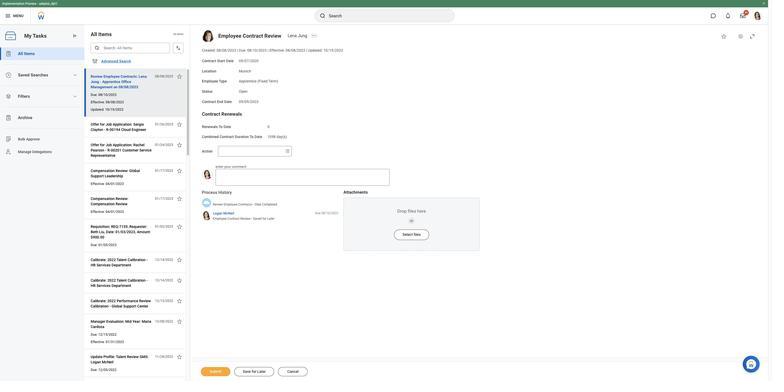 Task type: describe. For each thing, give the bounding box(es) containing it.
09/07/2020
[[239, 59, 259, 63]]

08/10/2023 for due 08/10/2023
[[321, 211, 338, 215]]

gear image
[[738, 34, 743, 39]]

job for 00201
[[106, 143, 112, 147]]

lena jung
[[288, 33, 307, 38]]

contract down "status"
[[202, 100, 216, 104]]

process history region
[[202, 190, 338, 223]]

jung inside the review employee contracts: lena jung - apprentice office management on 08/08/2023
[[91, 80, 99, 84]]

2 services from the top
[[97, 284, 111, 288]]

calibrate: 2022 performance review calibration - global support center button
[[91, 298, 152, 309]]

saved searches button
[[0, 69, 84, 81]]

offer for job application: rachel pearson - r-00201 customer service representative button
[[91, 142, 152, 159]]

01/05/2023
[[98, 243, 117, 247]]

application: for customer
[[113, 143, 132, 147]]

30 for 30 items
[[173, 33, 176, 36]]

archive
[[18, 115, 32, 120]]

1 horizontal spatial apprentice
[[239, 79, 257, 83]]

7159,
[[119, 225, 128, 229]]

logan mcneil button
[[213, 211, 234, 216]]

justify image
[[5, 13, 11, 19]]

employee contract review – saved for later
[[213, 217, 274, 221]]

clipboard image for archive
[[5, 115, 12, 121]]

01/17/2023 for compensation review: global support leadership
[[155, 169, 173, 173]]

effective: 08/08/2023
[[91, 100, 124, 104]]

update
[[91, 355, 102, 359]]

due: 12/05/2022
[[91, 368, 117, 372]]

all items inside item list element
[[91, 31, 112, 37]]

save for later
[[243, 370, 266, 374]]

1098 day(s)
[[267, 135, 287, 139]]

01/03/2023,
[[115, 230, 136, 234]]

star image for compensation review: global support leadership
[[176, 168, 183, 174]]

later inside process history region
[[267, 217, 274, 221]]

Search: All Items text field
[[91, 43, 170, 53]]

application: for cloud
[[113, 122, 132, 127]]

all inside "button"
[[18, 51, 23, 56]]

review employee contracts – step completed
[[213, 203, 277, 206]]

munich element
[[239, 68, 251, 73]]

contracts:
[[121, 74, 138, 79]]

r- for 00194
[[106, 128, 110, 132]]

saved inside process history region
[[253, 217, 262, 221]]

delegations
[[32, 150, 52, 154]]

0 vertical spatial lena
[[288, 33, 297, 38]]

created:
[[202, 48, 216, 52]]

my tasks
[[24, 33, 47, 39]]

30 items
[[173, 33, 183, 36]]

lena inside the review employee contracts: lena jung - apprentice office management on 08/08/2023
[[139, 74, 147, 79]]

process
[[202, 190, 217, 195]]

star image for due: 08/10/2023
[[176, 73, 183, 80]]

evaluation:
[[106, 319, 124, 324]]

on
[[113, 85, 118, 89]]

compensation for support
[[91, 169, 115, 173]]

review employee contracts: lena jung - apprentice office management on 08/08/2023 button
[[91, 73, 152, 90]]

contract start date
[[202, 59, 234, 63]]

center
[[137, 304, 148, 308]]

year:
[[132, 319, 141, 324]]

completed
[[262, 203, 277, 206]]

review inside calibrate: 2022 performance review calibration - global support center
[[139, 299, 151, 303]]

due: up contract start date element
[[239, 48, 246, 52]]

support inside calibrate: 2022 performance review calibration - global support center
[[123, 304, 136, 308]]

list containing all items
[[0, 47, 84, 158]]

combined contract duration to date
[[202, 135, 262, 139]]

mid
[[125, 319, 132, 324]]

update profile: talent review gms: logan mcneil
[[91, 355, 149, 364]]

01/26/2023
[[155, 122, 173, 126]]

apprentice inside the review employee contracts: lena jung - apprentice office management on 08/08/2023
[[102, 80, 120, 84]]

01/17/2023 for compensation review: compensation review
[[155, 197, 173, 201]]

adeptai_dpt1
[[39, 2, 57, 6]]

offer for job application: sergio clayton - r-00194 cloud engineer button
[[91, 121, 152, 133]]

contract down the contract end date
[[202, 111, 220, 117]]

employee for employee type
[[202, 79, 218, 83]]

enter
[[216, 165, 223, 169]]

manager evaluation: mid year: maria cardoza
[[91, 319, 151, 329]]

date for contract start date
[[226, 59, 234, 63]]

archive button
[[0, 111, 84, 124]]

date for contract end date
[[224, 100, 232, 104]]

global inside compensation review: global support leadership
[[129, 169, 140, 173]]

advanced search button
[[99, 56, 133, 66]]

advanced search
[[101, 59, 131, 63]]

1 services from the top
[[97, 263, 111, 267]]

combined contract duration to date element
[[267, 132, 287, 139]]

files
[[414, 233, 421, 237]]

0
[[267, 125, 269, 129]]

1 horizontal spatial 08/10/2023
[[247, 48, 267, 52]]

support inside compensation review: global support leadership
[[91, 174, 104, 178]]

1 vertical spatial talent
[[117, 278, 127, 283]]

sergio
[[133, 122, 144, 127]]

for inside process history region
[[262, 217, 266, 221]]

– for review employee contracts
[[252, 203, 254, 206]]

logan inside update profile: talent review gms: logan mcneil
[[91, 360, 101, 364]]

save
[[243, 370, 251, 374]]

manage
[[18, 150, 31, 154]]

for for offer for job application: rachel pearson - r-00201 customer service representative
[[100, 143, 105, 147]]

rename image
[[5, 136, 12, 142]]

due: for requisition: req-7159, requester: beth liu, date: 01/03/2023, amount: $900.00
[[91, 243, 97, 247]]

comment
[[232, 165, 246, 169]]

renewals to date element
[[267, 121, 269, 129]]

manager evaluation: mid year: maria cardoza button
[[91, 318, 152, 330]]

open element
[[239, 88, 247, 94]]

logan mcneil
[[213, 211, 234, 215]]

star image for 01/24/2023
[[176, 142, 183, 148]]

employee up logan mcneil
[[224, 203, 237, 206]]

clayton
[[91, 128, 103, 132]]

2 calibrate: from the top
[[91, 278, 106, 283]]

0 vertical spatial calibration
[[128, 258, 146, 262]]

performance
[[117, 299, 138, 303]]

3 compensation from the top
[[91, 202, 115, 206]]

offer for offer for job application: rachel pearson - r-00201 customer service representative
[[91, 143, 99, 147]]

attachments
[[343, 190, 368, 195]]

1 12/14/2022 from the top
[[155, 258, 173, 262]]

sort image
[[176, 45, 181, 51]]

2 | from the left
[[268, 48, 269, 52]]

due: 12/15/2022
[[91, 333, 117, 337]]

11/28/2022
[[155, 355, 173, 359]]

due 08/10/2023
[[315, 211, 338, 215]]

item list element
[[84, 24, 190, 381]]

bulk
[[18, 137, 25, 141]]

employee inside the review employee contracts: lena jung - apprentice office management on 08/08/2023
[[103, 74, 120, 79]]

star image for requisition: req-7159, requester: beth liu, date: 01/03/2023, amount: $900.00
[[176, 224, 183, 230]]

filters
[[18, 94, 30, 99]]

user plus image
[[5, 149, 12, 155]]

submit
[[210, 370, 221, 374]]

implementation
[[2, 2, 24, 6]]

0 vertical spatial renewals
[[221, 111, 242, 117]]

items
[[177, 33, 183, 36]]

employee for employee contract review
[[218, 33, 241, 39]]

0 horizontal spatial to
[[219, 125, 223, 129]]

department for third star image from the bottom
[[112, 284, 131, 288]]

global inside calibrate: 2022 performance review calibration - global support center
[[112, 304, 122, 308]]

requisition: req-7159, requester: beth liu, date: 01/03/2023, amount: $900.00
[[91, 225, 151, 239]]

profile:
[[103, 355, 115, 359]]

1 calibrate: from the top
[[91, 258, 106, 262]]

clipboard image for all items
[[5, 51, 12, 57]]

2 2022 from the top
[[107, 278, 116, 283]]

enter your comment text field
[[216, 169, 390, 186]]

1 hr from the top
[[91, 263, 96, 267]]

1 vertical spatial calibration
[[128, 278, 146, 283]]

01/24/2023
[[155, 143, 173, 147]]

items inside item list element
[[98, 31, 112, 37]]

5 star image from the top
[[176, 298, 183, 304]]

review inside the compensation review: compensation review
[[116, 202, 127, 206]]

transformation import image
[[72, 33, 77, 38]]

searches
[[31, 72, 48, 77]]

offer for job application: rachel pearson - r-00201 customer service representative
[[91, 143, 152, 158]]

save for later button
[[234, 367, 274, 376]]

r- for 00201
[[107, 148, 111, 152]]

type
[[219, 79, 227, 83]]

combined
[[202, 135, 219, 139]]

0 vertical spatial updated:
[[308, 48, 323, 52]]

date:
[[106, 230, 114, 234]]

(fixed
[[258, 79, 268, 83]]

04/01/2023 for review
[[106, 210, 124, 214]]

contracts
[[238, 203, 252, 206]]

saved searches
[[18, 72, 48, 77]]

cancel button
[[278, 367, 308, 376]]

search image
[[94, 45, 100, 51]]

07/31/2023
[[106, 340, 124, 344]]

my tasks element
[[0, 24, 84, 381]]

rachel
[[133, 143, 145, 147]]

mcneil inside update profile: talent review gms: logan mcneil
[[102, 360, 113, 364]]

apprentice (fixed term)
[[239, 79, 278, 83]]

- inside the review employee contracts: lena jung - apprentice office management on 08/08/2023
[[100, 80, 101, 84]]

all inside item list element
[[91, 31, 97, 37]]

2 12/14/2022 from the top
[[155, 278, 173, 282]]

clock check image
[[5, 72, 12, 78]]

review: for global
[[116, 169, 128, 173]]

liu,
[[99, 230, 105, 234]]

Search Workday  search field
[[329, 10, 443, 22]]



Task type: vqa. For each thing, say whether or not it's contained in the screenshot.


Task type: locate. For each thing, give the bounding box(es) containing it.
for inside offer for job application: rachel pearson - r-00201 customer service representative
[[100, 143, 105, 147]]

location
[[202, 69, 216, 73]]

star image for 12/14/2022
[[176, 257, 183, 263]]

2 clipboard image from the top
[[5, 115, 12, 121]]

due: down update
[[91, 368, 97, 372]]

status
[[202, 89, 213, 94]]

1 vertical spatial updated:
[[91, 108, 104, 111]]

0 vertical spatial all items
[[91, 31, 112, 37]]

1 2022 from the top
[[107, 258, 116, 262]]

star image
[[176, 168, 183, 174], [176, 196, 183, 202], [176, 224, 183, 230], [176, 277, 183, 284], [176, 298, 183, 304], [176, 318, 183, 325]]

1 vertical spatial compensation
[[91, 197, 115, 201]]

1 application: from the top
[[113, 122, 132, 127]]

effective: 04/01/2023 for review
[[91, 210, 124, 214]]

12/13/2022
[[155, 299, 173, 303]]

calibrate: 2022 talent calibration - hr services department button for third star image from the bottom
[[91, 277, 152, 289]]

later inside button
[[257, 370, 266, 374]]

configure image
[[92, 58, 98, 64]]

date for renewals to date
[[223, 125, 231, 129]]

1 effective: 04/01/2023 from the top
[[91, 182, 124, 186]]

prompts image
[[284, 148, 290, 154]]

employee's photo (lena jung) image
[[202, 30, 214, 42]]

compensation up requisition:
[[91, 202, 115, 206]]

contract up contract start date element
[[243, 33, 263, 39]]

for for offer for job application: sergio clayton - r-00194 cloud engineer
[[100, 122, 105, 127]]

support down performance
[[123, 304, 136, 308]]

renewals up combined on the top left of page
[[202, 125, 218, 129]]

0 vertical spatial global
[[129, 169, 140, 173]]

star image for compensation review: compensation review
[[176, 196, 183, 202]]

contract end date
[[202, 100, 232, 104]]

1 calibrate: 2022 talent calibration - hr services department button from the top
[[91, 257, 152, 268]]

1 horizontal spatial renewals
[[221, 111, 242, 117]]

day(s)
[[277, 135, 287, 139]]

calibrate: 2022 talent calibration - hr services department for calibrate: 2022 talent calibration - hr services department button corresponding to third star image from the bottom
[[91, 278, 148, 288]]

1 vertical spatial hr
[[91, 284, 96, 288]]

close environment banner image
[[762, 2, 765, 5]]

1 vertical spatial chevron down image
[[73, 94, 77, 99]]

for
[[100, 122, 105, 127], [100, 143, 105, 147], [262, 217, 266, 221], [252, 370, 256, 374]]

offer for offer for job application: sergio clayton - r-00194 cloud engineer
[[91, 122, 99, 127]]

1 review: from the top
[[116, 169, 128, 173]]

0 vertical spatial 2022
[[107, 258, 116, 262]]

0 vertical spatial compensation
[[91, 169, 115, 173]]

30 button
[[737, 10, 749, 22]]

submit button
[[201, 367, 230, 376]]

due: down management
[[91, 93, 97, 97]]

1 horizontal spatial all
[[91, 31, 97, 37]]

all items down my
[[18, 51, 35, 56]]

3 calibrate: from the top
[[91, 299, 106, 303]]

r- up "representative"
[[107, 148, 111, 152]]

2 application: from the top
[[113, 143, 132, 147]]

inbox large image
[[740, 13, 745, 18]]

offer inside offer for job application: sergio clayton - r-00194 cloud engineer
[[91, 122, 99, 127]]

approve
[[26, 137, 40, 141]]

1 vertical spatial 04/01/2023
[[106, 210, 124, 214]]

compensation down leadership at the top of page
[[91, 197, 115, 201]]

0 horizontal spatial mcneil
[[102, 360, 113, 364]]

0 horizontal spatial all items
[[18, 51, 35, 56]]

1 vertical spatial 30
[[173, 33, 176, 36]]

apprentice down munich at the top left of page
[[239, 79, 257, 83]]

review: down leadership at the top of page
[[116, 197, 128, 201]]

0 vertical spatial saved
[[18, 72, 30, 77]]

calibration
[[128, 258, 146, 262], [128, 278, 146, 283], [91, 304, 109, 308]]

08/08/2023 inside the review employee contracts: lena jung - apprentice office management on 08/08/2023
[[119, 85, 138, 89]]

2 calibrate: 2022 talent calibration - hr services department from the top
[[91, 278, 148, 288]]

3 | from the left
[[306, 48, 307, 52]]

due: for update profile: talent review gms: logan mcneil
[[91, 368, 97, 372]]

0 vertical spatial calibrate: 2022 talent calibration - hr services department button
[[91, 257, 152, 268]]

due:
[[239, 48, 246, 52], [91, 93, 97, 97], [91, 243, 97, 247], [91, 333, 97, 337], [91, 368, 97, 372]]

calibrate: 2022 talent calibration - hr services department button
[[91, 257, 152, 268], [91, 277, 152, 289]]

due: for review employee contracts: lena jung - apprentice office management on 08/08/2023
[[91, 93, 97, 97]]

30 for 30
[[745, 11, 748, 14]]

services down due: 01/05/2023
[[97, 263, 111, 267]]

updated: down lena jung element at the left
[[308, 48, 323, 52]]

0 vertical spatial effective: 04/01/2023
[[91, 182, 124, 186]]

2 vertical spatial talent
[[116, 355, 126, 359]]

chevron down image for saved searches
[[73, 73, 77, 77]]

search
[[119, 59, 131, 63]]

star image for manager evaluation: mid year: maria cardoza
[[176, 318, 183, 325]]

gms:
[[140, 355, 149, 359]]

offer up pearson
[[91, 143, 99, 147]]

search image
[[319, 13, 326, 19]]

lena jung element
[[288, 33, 310, 38]]

mcneil up employee contract review – saved for later
[[223, 211, 234, 215]]

0 vertical spatial items
[[98, 31, 112, 37]]

review: inside compensation review: global support leadership
[[116, 169, 128, 173]]

review inside the review employee contracts: lena jung - apprentice office management on 08/08/2023
[[91, 74, 103, 79]]

department up performance
[[112, 284, 131, 288]]

hr
[[91, 263, 96, 267], [91, 284, 96, 288]]

6 star image from the top
[[176, 318, 183, 325]]

chevron down image inside "saved searches" dropdown button
[[73, 73, 77, 77]]

r-
[[106, 128, 110, 132], [107, 148, 111, 152]]

– left step
[[252, 203, 254, 206]]

department for star icon corresponding to 12/14/2022
[[112, 263, 131, 267]]

employee contract review
[[218, 33, 281, 39]]

0 vertical spatial 12/14/2022
[[155, 258, 173, 262]]

created: 08/08/2023 | due: 08/10/2023 | effective: 08/08/2023 | updated: 10/19/2023
[[202, 48, 343, 52]]

perspective image
[[5, 93, 12, 100]]

global
[[129, 169, 140, 173], [112, 304, 122, 308]]

items down my
[[24, 51, 35, 56]]

3 star image from the top
[[176, 224, 183, 230]]

contract renewals
[[202, 111, 242, 117]]

1 vertical spatial support
[[123, 304, 136, 308]]

0 vertical spatial jung
[[298, 33, 307, 38]]

3 2022 from the top
[[107, 299, 116, 303]]

department
[[112, 263, 131, 267], [112, 284, 131, 288]]

2 chevron down image from the top
[[73, 94, 77, 99]]

review up center
[[139, 299, 151, 303]]

jung
[[298, 33, 307, 38], [91, 80, 99, 84]]

cloud
[[121, 128, 131, 132]]

0 horizontal spatial 10/19/2023
[[105, 108, 123, 111]]

1 job from the top
[[106, 122, 112, 127]]

service
[[139, 148, 152, 152]]

employee up on
[[103, 74, 120, 79]]

logan down update
[[91, 360, 101, 364]]

1 department from the top
[[112, 263, 131, 267]]

08/10/2023 up effective: 08/08/2023
[[98, 93, 117, 97]]

compensation review: compensation review
[[91, 197, 128, 206]]

2 calibrate: 2022 talent calibration - hr services department button from the top
[[91, 277, 152, 289]]

star image
[[721, 33, 727, 40], [176, 73, 183, 80], [176, 121, 183, 128], [176, 142, 183, 148], [176, 257, 183, 263], [176, 354, 183, 360]]

talent inside update profile: talent review gms: logan mcneil
[[116, 355, 126, 359]]

2 vertical spatial 2022
[[107, 299, 116, 303]]

0 vertical spatial 01/17/2023
[[155, 169, 173, 173]]

contract down logan mcneil button
[[227, 217, 240, 221]]

compensation review: global support leadership button
[[91, 168, 152, 179]]

for inside action bar region
[[252, 370, 256, 374]]

0 vertical spatial later
[[267, 217, 274, 221]]

effective: 04/01/2023
[[91, 182, 124, 186], [91, 210, 124, 214]]

1 horizontal spatial items
[[98, 31, 112, 37]]

08/10/2023 for due: 08/10/2023
[[98, 93, 117, 97]]

– for employee contract review
[[250, 217, 252, 221]]

global down performance
[[112, 304, 122, 308]]

notifications large image
[[725, 13, 731, 18]]

1 vertical spatial calibrate: 2022 talent calibration - hr services department
[[91, 278, 148, 288]]

employee
[[218, 33, 241, 39], [103, 74, 120, 79], [202, 79, 218, 83], [224, 203, 237, 206], [213, 217, 227, 221]]

0 vertical spatial all
[[91, 31, 97, 37]]

1 vertical spatial saved
[[253, 217, 262, 221]]

customer
[[122, 148, 138, 152]]

due: down cardoza on the bottom left of page
[[91, 333, 97, 337]]

contract down renewals to date
[[220, 135, 234, 139]]

contract renewals group
[[202, 111, 758, 140]]

1 vertical spatial review:
[[116, 197, 128, 201]]

or
[[410, 219, 413, 223]]

date up combined contract duration to date
[[223, 125, 231, 129]]

support left leadership at the top of page
[[91, 174, 104, 178]]

application: up 00201
[[113, 143, 132, 147]]

1 calibrate: 2022 talent calibration - hr services department from the top
[[91, 258, 148, 267]]

for up clayton
[[100, 122, 105, 127]]

04/01/2023 down leadership at the top of page
[[106, 182, 124, 186]]

0 vertical spatial support
[[91, 174, 104, 178]]

r- right clayton
[[106, 128, 110, 132]]

saved
[[18, 72, 30, 77], [253, 217, 262, 221]]

1 vertical spatial mcneil
[[102, 360, 113, 364]]

job for 00194
[[106, 122, 112, 127]]

1 04/01/2023 from the top
[[106, 182, 124, 186]]

job inside offer for job application: rachel pearson - r-00201 customer service representative
[[106, 143, 112, 147]]

2 horizontal spatial |
[[306, 48, 307, 52]]

clipboard image
[[5, 51, 12, 57], [5, 115, 12, 121]]

1 vertical spatial calibrate: 2022 talent calibration - hr services department button
[[91, 277, 152, 289]]

1 horizontal spatial saved
[[253, 217, 262, 221]]

to down contract renewals button
[[219, 125, 223, 129]]

1 vertical spatial clipboard image
[[5, 115, 12, 121]]

filters button
[[0, 90, 84, 103]]

0 vertical spatial job
[[106, 122, 112, 127]]

1 vertical spatial department
[[112, 284, 131, 288]]

1 horizontal spatial 30
[[745, 11, 748, 14]]

clipboard image inside all items "button"
[[5, 51, 12, 57]]

lena
[[288, 33, 297, 38], [139, 74, 147, 79]]

amount:
[[137, 230, 151, 234]]

star image for due: 12/05/2022
[[176, 354, 183, 360]]

later down completed
[[267, 217, 274, 221]]

1 vertical spatial application:
[[113, 143, 132, 147]]

1 horizontal spatial global
[[129, 169, 140, 173]]

1 | from the left
[[237, 48, 238, 52]]

1 vertical spatial calibrate:
[[91, 278, 106, 283]]

0 horizontal spatial saved
[[18, 72, 30, 77]]

review employee contracts: lena jung - apprentice office management on 08/08/2023
[[91, 74, 147, 89]]

1 vertical spatial logan
[[91, 360, 101, 364]]

application: inside offer for job application: sergio clayton - r-00194 cloud engineer
[[113, 122, 132, 127]]

beth
[[91, 230, 98, 234]]

updated: down effective: 08/08/2023
[[91, 108, 104, 111]]

30 left items
[[173, 33, 176, 36]]

office
[[121, 80, 131, 84]]

0 horizontal spatial updated:
[[91, 108, 104, 111]]

for up pearson
[[100, 143, 105, 147]]

review up created: 08/08/2023 | due: 08/10/2023 | effective: 08/08/2023 | updated: 10/19/2023
[[264, 33, 281, 39]]

compensation up leadership at the top of page
[[91, 169, 115, 173]]

history
[[218, 190, 232, 195]]

services up calibrate: 2022 performance review calibration - global support center
[[97, 284, 111, 288]]

mcneil inside process history region
[[223, 211, 234, 215]]

renewals down end
[[221, 111, 242, 117]]

0 vertical spatial 10/19/2023
[[323, 48, 343, 52]]

for down completed
[[262, 217, 266, 221]]

attachments region
[[343, 190, 480, 251]]

saved inside "saved searches" dropdown button
[[18, 72, 30, 77]]

0 vertical spatial application:
[[113, 122, 132, 127]]

review: up leadership at the top of page
[[116, 169, 128, 173]]

1 01/17/2023 from the top
[[155, 169, 173, 173]]

due
[[315, 211, 321, 215]]

1 horizontal spatial all items
[[91, 31, 112, 37]]

clipboard image inside archive button
[[5, 115, 12, 121]]

your
[[224, 165, 231, 169]]

cardoza
[[91, 325, 104, 329]]

0 vertical spatial calibrate: 2022 talent calibration - hr services department
[[91, 258, 148, 267]]

0 vertical spatial 08/10/2023
[[247, 48, 267, 52]]

chevron down image
[[73, 73, 77, 77], [73, 94, 77, 99]]

0 horizontal spatial apprentice
[[102, 80, 120, 84]]

term)
[[268, 79, 278, 83]]

offer up clayton
[[91, 122, 99, 127]]

fullscreen image
[[749, 33, 755, 40]]

2 compensation from the top
[[91, 197, 115, 201]]

items inside "button"
[[24, 51, 35, 56]]

0 vertical spatial calibrate:
[[91, 258, 106, 262]]

review up logan mcneil
[[213, 203, 223, 206]]

star image for 01/26/2023
[[176, 121, 183, 128]]

08/10/2023 right due
[[321, 211, 338, 215]]

04/01/2023 for support
[[106, 182, 124, 186]]

leadership
[[105, 174, 123, 178]]

effective: 04/01/2023 for support
[[91, 182, 124, 186]]

r- inside offer for job application: sergio clayton - r-00194 cloud engineer
[[106, 128, 110, 132]]

menu button
[[0, 7, 30, 24]]

updated: 10/19/2023
[[91, 108, 123, 111]]

engineer
[[132, 128, 146, 132]]

00201
[[111, 148, 121, 152]]

renewals
[[221, 111, 242, 117], [202, 125, 218, 129]]

all items inside "button"
[[18, 51, 35, 56]]

review: inside the compensation review: compensation review
[[116, 197, 128, 201]]

1 horizontal spatial 10/19/2023
[[323, 48, 343, 52]]

management
[[91, 85, 113, 89]]

updated: inside item list element
[[91, 108, 104, 111]]

for for save for later
[[252, 370, 256, 374]]

0 horizontal spatial all
[[18, 51, 23, 56]]

1 vertical spatial lena
[[139, 74, 147, 79]]

2 job from the top
[[106, 143, 112, 147]]

calibration inside calibrate: 2022 performance review calibration - global support center
[[91, 304, 109, 308]]

clipboard image up clock check "image"
[[5, 51, 12, 57]]

1 horizontal spatial mcneil
[[223, 211, 234, 215]]

review inside update profile: talent review gms: logan mcneil
[[127, 355, 139, 359]]

0 vertical spatial services
[[97, 263, 111, 267]]

start
[[217, 59, 225, 63]]

contract end date element
[[239, 96, 259, 104]]

1 clipboard image from the top
[[5, 51, 12, 57]]

2022 down 01/05/2023
[[107, 258, 116, 262]]

review up 7159,
[[116, 202, 127, 206]]

review left gms:
[[127, 355, 139, 359]]

r- inside offer for job application: rachel pearson - r-00201 customer service representative
[[107, 148, 111, 152]]

1 vertical spatial r-
[[107, 148, 111, 152]]

2 hr from the top
[[91, 284, 96, 288]]

Action field
[[218, 147, 283, 156]]

compensation
[[91, 169, 115, 173], [91, 197, 115, 201], [91, 202, 115, 206]]

0 horizontal spatial global
[[112, 304, 122, 308]]

compensation inside compensation review: global support leadership
[[91, 169, 115, 173]]

offer inside offer for job application: rachel pearson - r-00201 customer service representative
[[91, 143, 99, 147]]

1 vertical spatial jung
[[91, 80, 99, 84]]

logan down process history
[[213, 211, 222, 215]]

30 left profile logan mcneil 'icon'
[[745, 11, 748, 14]]

manager
[[91, 319, 105, 324]]

2022 up calibrate: 2022 performance review calibration - global support center
[[107, 278, 116, 283]]

– down review employee contracts – step completed
[[250, 217, 252, 221]]

1 horizontal spatial to
[[250, 135, 254, 139]]

- inside menu banner
[[37, 2, 38, 6]]

08/10/2023 inside process history region
[[321, 211, 338, 215]]

to right duration
[[250, 135, 254, 139]]

date
[[226, 59, 234, 63], [224, 100, 232, 104], [223, 125, 231, 129], [254, 135, 262, 139]]

2 vertical spatial calibrate:
[[91, 299, 106, 303]]

30 inside button
[[745, 11, 748, 14]]

- inside offer for job application: rachel pearson - r-00201 customer service representative
[[105, 148, 106, 152]]

0 vertical spatial chevron down image
[[73, 73, 77, 77]]

0 vertical spatial hr
[[91, 263, 96, 267]]

0 vertical spatial 30
[[745, 11, 748, 14]]

calibrate: inside calibrate: 2022 performance review calibration - global support center
[[91, 299, 106, 303]]

- inside offer for job application: sergio clayton - r-00194 cloud engineer
[[104, 128, 105, 132]]

apprentice
[[239, 79, 257, 83], [102, 80, 120, 84]]

talent
[[117, 258, 127, 262], [117, 278, 127, 283], [116, 355, 126, 359]]

10/19/2023 inside item list element
[[105, 108, 123, 111]]

all up search icon
[[91, 31, 97, 37]]

contract start date element
[[239, 56, 259, 63]]

2022 inside calibrate: 2022 performance review calibration - global support center
[[107, 299, 116, 303]]

2 star image from the top
[[176, 196, 183, 202]]

munich
[[239, 69, 251, 73]]

12/05/2022
[[98, 368, 117, 372]]

1 offer from the top
[[91, 122, 99, 127]]

date right end
[[224, 100, 232, 104]]

08/10/2023 inside item list element
[[98, 93, 117, 97]]

lena right contracts:
[[139, 74, 147, 79]]

contract inside process history region
[[227, 217, 240, 221]]

review up management
[[91, 74, 103, 79]]

1 vertical spatial all
[[18, 51, 23, 56]]

effective: 04/01/2023 down the compensation review: compensation review
[[91, 210, 124, 214]]

08/10/2023 up contract start date element
[[247, 48, 267, 52]]

1 chevron down image from the top
[[73, 73, 77, 77]]

employee's photo (logan mcneil) image
[[202, 169, 213, 180]]

due: down $900.00 on the left bottom
[[91, 243, 97, 247]]

1 horizontal spatial updated:
[[308, 48, 323, 52]]

effective: 04/01/2023 down leadership at the top of page
[[91, 182, 124, 186]]

1 vertical spatial job
[[106, 143, 112, 147]]

1 horizontal spatial jung
[[298, 33, 307, 38]]

global down customer
[[129, 169, 140, 173]]

calibrate: 2022 talent calibration - hr services department button for star icon corresponding to 12/14/2022
[[91, 257, 152, 268]]

0 vertical spatial department
[[112, 263, 131, 267]]

1 vertical spatial 10/19/2023
[[105, 108, 123, 111]]

employee down "location"
[[202, 79, 218, 83]]

preview
[[25, 2, 36, 6]]

items up search icon
[[98, 31, 112, 37]]

profile logan mcneil image
[[753, 12, 762, 21]]

duration
[[235, 135, 249, 139]]

menu banner
[[0, 0, 768, 24]]

cancel
[[287, 370, 299, 374]]

requisition: req-7159, requester: beth liu, date: 01/03/2023, amount: $900.00 button
[[91, 224, 152, 240]]

0 vertical spatial logan
[[213, 211, 222, 215]]

department down 01/05/2023
[[112, 263, 131, 267]]

0 vertical spatial talent
[[117, 258, 127, 262]]

1 horizontal spatial logan
[[213, 211, 222, 215]]

for right save
[[252, 370, 256, 374]]

later right save
[[257, 370, 266, 374]]

2 01/17/2023 from the top
[[155, 197, 173, 201]]

04/01/2023 down the compensation review: compensation review
[[106, 210, 124, 214]]

2 vertical spatial calibration
[[91, 304, 109, 308]]

clipboard image left 'archive' on the top left
[[5, 115, 12, 121]]

2 04/01/2023 from the top
[[106, 210, 124, 214]]

calibrate: 2022 talent calibration - hr services department up performance
[[91, 278, 148, 288]]

0 horizontal spatial 08/10/2023
[[98, 93, 117, 97]]

saved right clock check "image"
[[18, 72, 30, 77]]

2 department from the top
[[112, 284, 131, 288]]

calibrate: 2022 talent calibration - hr services department for calibrate: 2022 talent calibration - hr services department button for star icon corresponding to 12/14/2022
[[91, 258, 148, 267]]

mcneil down profile:
[[102, 360, 113, 364]]

items
[[98, 31, 112, 37], [24, 51, 35, 56]]

employee right the employee's photo (lena jung)
[[218, 33, 241, 39]]

application: up the cloud
[[113, 122, 132, 127]]

1 horizontal spatial later
[[267, 217, 274, 221]]

calibrate: 2022 talent calibration - hr services department button up performance
[[91, 277, 152, 289]]

chevron down image for filters
[[73, 94, 77, 99]]

job inside offer for job application: sergio clayton - r-00194 cloud engineer
[[106, 122, 112, 127]]

for inside offer for job application: sergio clayton - r-00194 cloud engineer
[[100, 122, 105, 127]]

0 vertical spatial –
[[252, 203, 254, 206]]

$900.00
[[91, 235, 104, 239]]

bulk approve
[[18, 137, 40, 141]]

compensation review: global support leadership
[[91, 169, 140, 178]]

0 horizontal spatial support
[[91, 174, 104, 178]]

bulk approve link
[[0, 133, 84, 145]]

0 vertical spatial review:
[[116, 169, 128, 173]]

all items up search icon
[[91, 31, 112, 37]]

review: for compensation
[[116, 197, 128, 201]]

req-
[[111, 225, 119, 229]]

09/09/2023
[[239, 100, 259, 104]]

lena up created: 08/08/2023 | due: 08/10/2023 | effective: 08/08/2023 | updated: 10/19/2023
[[288, 33, 297, 38]]

list
[[0, 47, 84, 158]]

0 horizontal spatial later
[[257, 370, 266, 374]]

mcneil
[[223, 211, 234, 215], [102, 360, 113, 364]]

4 star image from the top
[[176, 277, 183, 284]]

review down review employee contracts – step completed
[[240, 217, 250, 221]]

process history
[[202, 190, 232, 195]]

saved down step
[[253, 217, 262, 221]]

0 vertical spatial offer
[[91, 122, 99, 127]]

date left 1098
[[254, 135, 262, 139]]

logan inside logan mcneil button
[[213, 211, 222, 215]]

calibrate: 2022 talent calibration - hr services department button down 01/05/2023
[[91, 257, 152, 268]]

1 vertical spatial 08/10/2023
[[98, 93, 117, 97]]

employee down logan mcneil button
[[213, 217, 227, 221]]

apprentice up on
[[102, 80, 120, 84]]

date right 'start'
[[226, 59, 234, 63]]

1 compensation from the top
[[91, 169, 115, 173]]

2022 left performance
[[107, 299, 116, 303]]

due: for manager evaluation: mid year: maria cardoza
[[91, 333, 97, 337]]

compensation for review
[[91, 197, 115, 201]]

calibrate: 2022 talent calibration - hr services department
[[91, 258, 148, 267], [91, 278, 148, 288]]

contract up "location"
[[202, 59, 216, 63]]

2 review: from the top
[[116, 197, 128, 201]]

1 horizontal spatial |
[[268, 48, 269, 52]]

all up saved searches
[[18, 51, 23, 56]]

apprentice (fixed term) element
[[239, 78, 278, 83]]

0 vertical spatial clipboard image
[[5, 51, 12, 57]]

0 horizontal spatial jung
[[91, 80, 99, 84]]

action bar region
[[190, 362, 768, 381]]

30 inside item list element
[[173, 33, 176, 36]]

0 vertical spatial to
[[219, 125, 223, 129]]

0 horizontal spatial logan
[[91, 360, 101, 364]]

- inside calibrate: 2022 performance review calibration - global support center
[[110, 304, 111, 308]]

0 horizontal spatial lena
[[139, 74, 147, 79]]

chevron down image inside "filters" dropdown button
[[73, 94, 77, 99]]

2 offer from the top
[[91, 143, 99, 147]]

employee for employee contract review – saved for later
[[213, 217, 227, 221]]

calibrate: 2022 talent calibration - hr services department down 01/05/2023
[[91, 258, 148, 267]]

1 vertical spatial to
[[250, 135, 254, 139]]

job up 00201
[[106, 143, 112, 147]]

1 vertical spatial renewals
[[202, 125, 218, 129]]

manage delegations
[[18, 150, 52, 154]]

manage delegations link
[[0, 145, 84, 158]]

logan
[[213, 211, 222, 215], [91, 360, 101, 364]]

job up 00194
[[106, 122, 112, 127]]

2 effective: 04/01/2023 from the top
[[91, 210, 124, 214]]

1 star image from the top
[[176, 168, 183, 174]]

1 vertical spatial 12/14/2022
[[155, 278, 173, 282]]

application: inside offer for job application: rachel pearson - r-00201 customer service representative
[[113, 143, 132, 147]]

08/10/2023
[[247, 48, 267, 52], [98, 93, 117, 97], [321, 211, 338, 215]]



